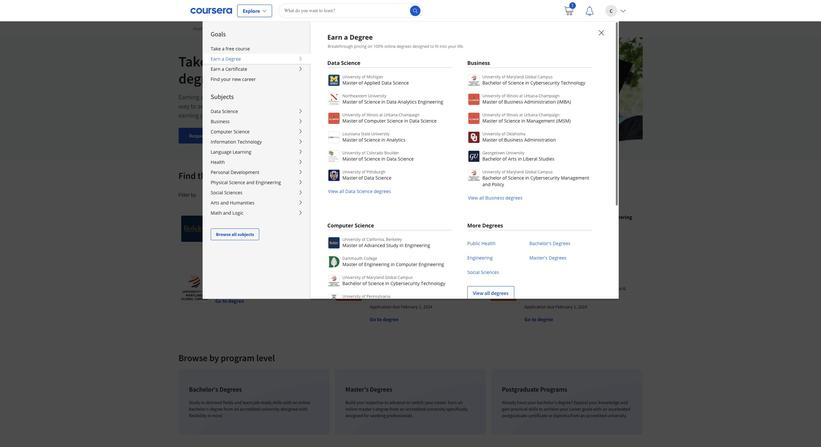 Task type: locate. For each thing, give the bounding box(es) containing it.
view
[[328, 188, 338, 194], [468, 195, 478, 201], [473, 290, 484, 296]]

campus for university of maryland global campus logo to the middle
[[538, 169, 553, 175]]

2 vertical spatial maryland
[[367, 275, 384, 280]]

health up personal
[[211, 159, 225, 165]]

level
[[256, 352, 275, 364]]

for left you
[[262, 170, 273, 182]]

new
[[232, 76, 241, 82]]

bachelor for university of maryland global campus logo to the middle
[[483, 175, 502, 181]]

champaign down university of illinois at urbana-champaign master of business administration (imba)
[[539, 112, 560, 118]]

university of maryland global campus bachelor of science in cybersecurity technology down dartmouth college master of engineering in computer engineering
[[343, 275, 446, 287]]

dartmouth college master of engineering in computer engineering
[[343, 256, 444, 268]]

universities for administration
[[403, 286, 426, 292]]

0 vertical spatial analytics
[[398, 99, 417, 105]]

your up find your new career link
[[270, 52, 298, 71]]

with
[[343, 52, 371, 71], [283, 400, 292, 406], [299, 406, 308, 412], [593, 406, 602, 412]]

urbana- for business
[[524, 112, 539, 118]]

0 vertical spatial management
[[527, 118, 555, 124]]

earn for earn a degree breakthrough pricing on 100% online degrees designed to fit into your life.
[[328, 33, 343, 42]]

cybersecurity
[[531, 80, 560, 86], [531, 175, 560, 181], [266, 273, 298, 279], [391, 280, 420, 287]]

find inside find your new career link
[[211, 76, 220, 82]]

university inside earning a bachelor's or master's online from an accredited university can be a flexible way to acquire an important credential while boosting your knowledge, skills, and earning potential.
[[336, 93, 363, 101]]

earn
[[328, 33, 343, 42], [211, 56, 221, 62], [211, 66, 221, 72], [448, 400, 457, 406]]

top down the master's degrees link
[[537, 286, 544, 292]]

urbana-
[[524, 93, 539, 99], [384, 112, 399, 118], [524, 112, 539, 118]]

bachelor's up the acquire
[[205, 93, 233, 101]]

campus down dartmouth college master of engineering in computer engineering
[[398, 275, 413, 280]]

0 horizontal spatial university
[[261, 406, 280, 412]]

2 university of illinois at urbana-champaign image from the left
[[488, 272, 520, 304]]

(imba) inside university of illinois at urbana-champaign master of business administration (imba)
[[557, 99, 571, 105]]

find up filter by
[[179, 170, 196, 182]]

take inside take charge of your career with an online degree
[[179, 52, 207, 71]]

1 vertical spatial skills
[[529, 406, 538, 412]]

1 vertical spatial designed
[[281, 406, 298, 412]]

take a free course link
[[203, 44, 311, 54]]

1 horizontal spatial computer science
[[328, 222, 374, 229]]

master inside dartmouth college master of engineering in computer engineering
[[343, 261, 358, 268]]

master's
[[242, 93, 265, 101], [359, 406, 375, 412]]

university of illinois at urbana-champaign master of business administration (imba)
[[483, 93, 571, 105]]

pittsburgh
[[367, 169, 386, 175]]

(qs
[[448, 227, 454, 233]]

go for #1 public research university in the u.s. (qs world rankings, 2022)
[[370, 257, 376, 264]]

1 horizontal spatial university of illinois at urbana-champaign image
[[488, 272, 520, 304]]

earn a certificate button
[[203, 64, 311, 74]]

2024 for university
[[424, 245, 433, 251]]

find for find your new career
[[211, 76, 220, 82]]

0 horizontal spatial bachelor's
[[189, 385, 218, 394]]

earn inside popup button
[[211, 66, 221, 72]]

data down subjects on the left top of page
[[211, 108, 221, 114]]

0 vertical spatial learning
[[229, 26, 248, 32]]

list containing master of advanced study in engineering
[[328, 236, 452, 364]]

postgraduate
[[502, 413, 528, 419]]

accredited inside the build your expertise to advance or switch your career. earn an online master's degree from an accredited university specifically designed for working professionals.
[[406, 406, 426, 412]]

view up "more"
[[468, 195, 478, 201]]

data science
[[328, 59, 361, 67], [211, 108, 238, 114]]

2 horizontal spatial study
[[387, 242, 399, 249]]

master inside university of illinois at urbana-champaign master of science in management (imsm)
[[483, 118, 498, 124]]

take for take a free course
[[211, 46, 221, 52]]

an
[[374, 52, 389, 71], [298, 93, 305, 101], [219, 102, 226, 110], [293, 400, 297, 406], [458, 400, 463, 406], [234, 406, 239, 412], [400, 406, 405, 412], [603, 406, 608, 412], [581, 413, 586, 419]]

public up rankings,
[[376, 227, 388, 233]]

data down university of pittsburgh master of data science
[[346, 188, 356, 194]]

analytics
[[398, 99, 417, 105], [387, 137, 406, 143]]

0 horizontal spatial report,
[[382, 292, 397, 298]]

1 horizontal spatial universities
[[558, 286, 581, 292]]

1 horizontal spatial bachelor's
[[530, 240, 552, 247]]

1 horizontal spatial 2023)
[[552, 292, 563, 298]]

None search field
[[279, 3, 423, 18]]

champaign inside university of illinois at urbana-champaign master of business administration (imba)
[[539, 93, 560, 99]]

0 horizontal spatial top
[[382, 286, 389, 292]]

cybersecurity for topmost university of maryland global campus logo
[[531, 80, 560, 86]]

1 vertical spatial campus
[[538, 169, 553, 175]]

university for master's degrees
[[427, 406, 446, 412]]

my learning link
[[219, 21, 251, 36]]

illinois inside the university of illinois at urbana-champaign master of computer science in data science
[[367, 112, 378, 118]]

explore
[[243, 7, 260, 14]]

0 horizontal spatial (imsm)
[[556, 118, 571, 124]]

analytics up the university of illinois at urbana-champaign master of computer science in data science
[[398, 99, 417, 105]]

illinois for data science
[[367, 112, 378, 118]]

global up university of illinois at urbana-champaign master of business administration (imba)
[[525, 74, 537, 80]]

1 horizontal spatial health
[[482, 240, 496, 247]]

science inside university of michigan master of applied data science
[[393, 80, 409, 86]]

the
[[198, 170, 211, 182], [432, 227, 438, 233], [431, 286, 438, 292], [586, 286, 592, 292]]

bachelor's up the 'in-'
[[189, 385, 218, 394]]

1 vertical spatial view
[[468, 195, 478, 201]]

universities for in
[[558, 286, 581, 292]]

to inside already have your bachelor's degree? expand your knowledge and gain practical skills to achieve your career goals with an accelerated postgraduate certificate or diploma from an accredited university.
[[539, 406, 543, 412]]

or
[[235, 93, 240, 101], [407, 400, 411, 406], [549, 413, 553, 419]]

learning for language learning
[[233, 149, 251, 155]]

personal development
[[211, 169, 260, 175]]

degree inside the build your expertise to advance or switch your career. earn an online master's degree from an accredited university specifically designed for working professionals.
[[376, 406, 389, 412]]

#12 in top public universities in the u.s. (u.s. news & world report, 2023) down master of science in management (imsm)
[[525, 286, 626, 298]]

go for master of engineering in computer engineering
[[525, 239, 531, 245]]

& for master of science in management (imsm)
[[623, 286, 626, 292]]

1 vertical spatial management
[[561, 175, 590, 181]]

1 vertical spatial master's
[[359, 406, 375, 412]]

2 top from the left
[[537, 286, 544, 292]]

1, down master of business administration (imba)
[[419, 304, 423, 310]]

and inside popup button
[[221, 200, 229, 206]]

1 vertical spatial computer science
[[328, 222, 374, 229]]

1 #12 in top public universities in the u.s. (u.s. news & world report, 2023) from the left
[[370, 286, 471, 298]]

pricing
[[354, 44, 367, 49]]

a inside earn a degree popup button
[[222, 56, 224, 62]]

study inside university of california, berkeley master of advanced study in engineering
[[387, 242, 399, 249]]

university inside university of illinois at urbana-champaign master of science in management (imsm)
[[483, 112, 501, 118]]

1 vertical spatial global
[[525, 169, 537, 175]]

2023) for business
[[397, 292, 408, 298]]

0 vertical spatial computer science
[[211, 129, 250, 135]]

learning
[[229, 26, 248, 32], [233, 149, 251, 155]]

master's inside view all degrees list
[[530, 255, 548, 261]]

0 vertical spatial administration
[[525, 99, 556, 105]]

master's degrees inside view all degrees list
[[530, 255, 567, 261]]

u.s. left "(qs" in the right bottom of the page
[[439, 227, 447, 233]]

filter
[[179, 192, 190, 198]]

2 & from the left
[[623, 286, 626, 292]]

2 (u.s. from the left
[[602, 286, 611, 292]]

0 vertical spatial (imba)
[[557, 99, 571, 105]]

news for master of business administration (imba)
[[457, 286, 468, 292]]

illinois up university of illinois at urbana-champaign master of science in management (imsm)
[[507, 93, 519, 99]]

master's up build
[[346, 385, 369, 394]]

more degrees
[[468, 222, 503, 229]]

top for science
[[537, 286, 544, 292]]

news for master of science in management (imsm)
[[612, 286, 622, 292]]

bachelor's degrees inside view all degrees list
[[530, 240, 571, 247]]

report, for business
[[382, 292, 397, 298]]

list containing bachelor's degrees
[[176, 367, 646, 438]]

find down earn a certificate
[[211, 76, 220, 82]]

university of maryland global campus bachelor of science in cybersecurity technology for bottommost university of maryland global campus logo
[[343, 275, 446, 287]]

master's inside the build your expertise to advance or switch your career. earn an online master's degree from an accredited university specifically designed for working professionals.
[[359, 406, 375, 412]]

from inside the build your expertise to advance or switch your career. earn an online master's degree from an accredited university specifically designed for working professionals.
[[390, 406, 399, 412]]

0 horizontal spatial computer science
[[211, 129, 250, 135]]

university inside university of illinois at urbana-champaign master of business administration (imba)
[[483, 93, 501, 99]]

2 #12 from the left
[[525, 286, 532, 292]]

dartmouth
[[343, 256, 363, 261]]

1 vertical spatial university of maryland global campus logo image
[[468, 170, 480, 181]]

science inside university of pittsburgh master of data science
[[376, 175, 392, 181]]

your right have on the right bottom of the page
[[528, 400, 536, 406]]

specifically
[[447, 406, 468, 412]]

0 horizontal spatial social
[[211, 190, 223, 196]]

master inside university of california, berkeley master of advanced study in engineering
[[343, 242, 358, 249]]

2 #12 in top public universities in the u.s. (u.s. news & world report, 2023) from the left
[[525, 286, 626, 298]]

all for degrees
[[485, 290, 490, 296]]

management for in
[[527, 118, 555, 124]]

and left policy
[[483, 181, 491, 188]]

application due february 1, 2024
[[370, 245, 433, 251], [370, 304, 433, 310], [525, 304, 587, 310]]

find for find the right degree for you
[[179, 170, 196, 182]]

flexibility
[[189, 413, 207, 419]]

1 vertical spatial health
[[482, 240, 496, 247]]

science inside physical science and engineering dropdown button
[[229, 179, 245, 186]]

0 vertical spatial bachelor's degrees
[[530, 240, 571, 247]]

university inside university of oklahoma master of business administration
[[483, 131, 501, 137]]

champaign up university of illinois at urbana-champaign master of science in management (imsm)
[[539, 93, 560, 99]]

university inside university of michigan master of applied data science
[[343, 74, 361, 80]]

health
[[211, 159, 225, 165], [482, 240, 496, 247]]

1 horizontal spatial advanced
[[364, 242, 385, 249]]

1 horizontal spatial top
[[537, 286, 544, 292]]

0 vertical spatial study
[[261, 214, 274, 220]]

february left 8,
[[246, 227, 264, 233]]

1 vertical spatial master's
[[346, 385, 369, 394]]

23,
[[574, 227, 580, 233]]

2 2023) from the left
[[552, 292, 563, 298]]

computer science inside the earn a degree menu item
[[328, 222, 374, 229]]

university of michigan image
[[333, 213, 365, 245]]

application due february 1, 2024 for master of business administration (imba)
[[370, 304, 433, 310]]

earn up specifically
[[448, 400, 457, 406]]

designed inside study in-demand fields and learn job-ready skills with an online bachelor's degree from an accredited university designed with flexibility in mind.
[[281, 406, 298, 412]]

view down 'social sciences' link at bottom right
[[473, 290, 484, 296]]

find your new career
[[211, 76, 256, 82]]

data right be
[[387, 99, 397, 105]]

february down #1 public research university in the u.s. (qs world rankings, 2022)
[[401, 245, 418, 251]]

cybersecurity for university of maryland global campus logo to the middle
[[531, 175, 560, 181]]

public up engineering link
[[468, 240, 481, 247]]

global
[[525, 74, 537, 80], [525, 169, 537, 175], [385, 275, 397, 280]]

1 vertical spatial find
[[179, 170, 196, 182]]

earn inside the build your expertise to advance or switch your career. earn an online master's degree from an accredited university specifically designed for working professionals.
[[448, 400, 457, 406]]

study down '2022)'
[[387, 242, 399, 249]]

for inside the build your expertise to advance or switch your career. earn an online master's degree from an accredited university specifically designed for working professionals.
[[364, 413, 369, 419]]

personal development button
[[203, 167, 311, 177]]

global down dartmouth college master of engineering in computer engineering
[[385, 275, 397, 280]]

information
[[211, 139, 236, 145]]

a down earn a degree
[[222, 66, 224, 72]]

all down university of pittsburgh logo in the left of the page
[[339, 188, 344, 194]]

bachelor's degrees up demand at the bottom of the page
[[189, 385, 242, 394]]

accelerated
[[609, 406, 631, 412]]

cybersecurity inside university of maryland global campus bachelor of science in cybersecurity management and policy
[[531, 175, 560, 181]]

university of maryland global campus logo image
[[468, 74, 480, 86], [468, 170, 480, 181], [328, 275, 340, 287]]

view all degrees list
[[468, 236, 592, 300]]

application for master of advanced study in engineering
[[215, 227, 237, 233]]

study left the 'in-'
[[189, 400, 200, 406]]

or left switch
[[407, 400, 411, 406]]

computer science
[[211, 129, 250, 135], [328, 222, 374, 229]]

report, for science
[[537, 292, 551, 298]]

1 vertical spatial (imsm)
[[602, 273, 617, 279]]

rankings,
[[370, 233, 389, 239]]

0 horizontal spatial master's
[[242, 93, 265, 101]]

1 vertical spatial (imba)
[[448, 273, 463, 279]]

#12 in top public universities in the u.s. (u.s. news & world report, 2023) for administration
[[370, 286, 471, 298]]

bachelor's up achieve
[[537, 400, 557, 406]]

from down fields on the bottom left of page
[[224, 406, 233, 412]]

the left "(qs" in the right bottom of the page
[[432, 227, 438, 233]]

and down flexible
[[388, 102, 399, 110]]

degrees down pittsburgh at the left top
[[374, 188, 391, 194]]

engineering
[[418, 99, 443, 105], [256, 179, 281, 186], [280, 214, 308, 220], [547, 214, 575, 220], [605, 214, 633, 220], [405, 242, 430, 249], [468, 255, 493, 261], [364, 261, 390, 268], [419, 261, 444, 268]]

university of maryland global campus bachelor of science in cybersecurity technology up university of illinois at urbana-champaign master of business administration (imba)
[[483, 74, 586, 86]]

earn for earn a degree
[[211, 56, 221, 62]]

1 horizontal spatial find
[[211, 76, 220, 82]]

0 horizontal spatial career
[[242, 76, 256, 82]]

master inside the university of illinois at urbana-champaign master of computer science in data science
[[343, 118, 358, 124]]

at for business
[[520, 112, 523, 118]]

computer
[[364, 118, 386, 124], [211, 129, 232, 135], [581, 214, 604, 220], [328, 222, 354, 229], [396, 261, 418, 268]]

go for master of advanced study in engineering
[[215, 239, 222, 245]]

northeastern university master of science in data analytics engineering
[[343, 93, 443, 105]]

go to degree for research
[[370, 257, 399, 264]]

your right boosting
[[326, 102, 338, 110]]

university up knowledge,
[[336, 93, 363, 101]]

or inside earning a bachelor's or master's online from an accredited university can be a flexible way to acquire an important credential while boosting your knowledge, skills, and earning potential.
[[235, 93, 240, 101]]

1 horizontal spatial world
[[455, 227, 467, 233]]

illinois down skills,
[[367, 112, 378, 118]]

a left free
[[222, 46, 225, 52]]

university of illinois at urbana-champaign image
[[333, 272, 365, 304], [488, 272, 520, 304]]

in inside 'georgetown university bachelor of arts in liberal studies'
[[518, 156, 522, 162]]

1 horizontal spatial social
[[468, 269, 480, 276]]

2023) down master of business administration (imba)
[[397, 292, 408, 298]]

all left subjects
[[232, 232, 237, 237]]

0 horizontal spatial (imba)
[[448, 273, 463, 279]]

engineering inside northeastern university master of science in data analytics engineering
[[418, 99, 443, 105]]

and left 'learn'
[[234, 400, 242, 406]]

top up pennsylvania at the left bottom of the page
[[382, 286, 389, 292]]

skills up certificate
[[529, 406, 538, 412]]

2 universities from the left
[[558, 286, 581, 292]]

degrees
[[483, 222, 503, 229], [553, 240, 571, 247], [549, 255, 567, 261], [220, 385, 242, 394], [370, 385, 393, 394]]

0 vertical spatial skills
[[273, 400, 282, 406]]

to inside earning a bachelor's or master's online from an accredited university can be a flexible way to acquire an important credential while boosting your knowledge, skills, and earning potential.
[[191, 102, 196, 110]]

1 vertical spatial advanced
[[364, 242, 385, 249]]

1 #12 from the left
[[370, 286, 377, 292]]

1 vertical spatial or
[[407, 400, 411, 406]]

1 horizontal spatial #12 in top public universities in the u.s. (u.s. news & world report, 2023)
[[525, 286, 626, 298]]

louisiana state university logo image
[[328, 132, 340, 143]]

0 horizontal spatial news
[[457, 286, 468, 292]]

list
[[328, 74, 452, 195], [468, 74, 592, 201], [328, 236, 452, 364], [176, 367, 646, 438]]

logic
[[233, 210, 244, 216]]

1 horizontal spatial master's
[[359, 406, 375, 412]]

michigan
[[367, 74, 383, 80]]

0 vertical spatial data science
[[328, 59, 361, 67]]

university down career.
[[427, 406, 446, 412]]

data up view all data science degrees
[[364, 175, 374, 181]]

0 horizontal spatial designed
[[281, 406, 298, 412]]

university of maryland global campus bachelor of science in cybersecurity technology for topmost university of maryland global campus logo
[[483, 74, 586, 86]]

browse
[[216, 232, 231, 237], [179, 352, 208, 364]]

global down liberal
[[525, 169, 537, 175]]

2 vertical spatial global
[[385, 275, 397, 280]]

u.s. down master of science in management (imsm)
[[593, 286, 601, 292]]

1 top from the left
[[382, 286, 389, 292]]

1 horizontal spatial &
[[623, 286, 626, 292]]

advanced down rankings,
[[364, 242, 385, 249]]

1 & from the left
[[468, 286, 471, 292]]

can
[[364, 93, 374, 101]]

due for engineering
[[548, 227, 555, 233]]

0 horizontal spatial university of maryland global campus bachelor of science in cybersecurity technology
[[343, 275, 446, 287]]

1 horizontal spatial take
[[211, 46, 221, 52]]

all for data
[[339, 188, 344, 194]]

0 horizontal spatial (u.s.
[[447, 286, 456, 292]]

1 horizontal spatial master's
[[530, 255, 548, 261]]

the inside #1 public research university in the u.s. (qs world rankings, 2022)
[[432, 227, 438, 233]]

degrees up expertise
[[370, 385, 393, 394]]

1 horizontal spatial report,
[[537, 292, 551, 298]]

your inside earn a degree breakthrough pricing on 100% online degrees designed to fit into your life.
[[448, 44, 457, 49]]

by for browse
[[209, 352, 219, 364]]

illinois inside university of illinois at urbana-champaign master of business administration (imba)
[[507, 93, 519, 99]]

by right filter
[[191, 192, 196, 198]]

0 vertical spatial campus
[[538, 74, 553, 80]]

list containing master of applied data science
[[328, 74, 452, 195]]

a for earning a bachelor's or master's online from an accredited university can be a flexible way to acquire an important credential while boosting your knowledge, skills, and earning potential.
[[201, 93, 204, 101]]

application for #1 public research university in the u.s. (qs world rankings, 2022)
[[370, 245, 392, 251]]

0 horizontal spatial or
[[235, 93, 240, 101]]

0 horizontal spatial 2023)
[[397, 292, 408, 298]]

technology
[[561, 80, 586, 86], [238, 139, 262, 145], [299, 273, 325, 279], [421, 280, 446, 287]]

louisiana state university master of science in analytics
[[343, 131, 406, 143]]

career down expand
[[570, 406, 582, 412]]

0 horizontal spatial world
[[370, 292, 381, 298]]

certificate
[[529, 413, 548, 419]]

university of illinois at urbana-champaign logo image
[[468, 93, 480, 105], [328, 112, 340, 124], [468, 112, 480, 124]]

0 vertical spatial bachelor's
[[205, 93, 233, 101]]

0 vertical spatial master's
[[242, 93, 265, 101]]

achieve
[[544, 406, 559, 412]]

#12 for master of science in management (imsm)
[[525, 286, 532, 292]]

computer science up university of california, berkeley logo
[[328, 222, 374, 229]]

bachelor inside 'georgetown university bachelor of arts in liberal studies'
[[483, 156, 502, 162]]

urbana- down skills,
[[384, 112, 399, 118]]

1 vertical spatial administration
[[525, 137, 556, 143]]

management inside university of maryland global campus bachelor of science in cybersecurity management and policy
[[561, 175, 590, 181]]

0 vertical spatial arts
[[508, 156, 517, 162]]

master inside university of michigan master of applied data science
[[343, 80, 358, 86]]

accredited up boosting
[[307, 93, 335, 101]]

universities down master of business administration (imba)
[[403, 286, 426, 292]]

1 universities from the left
[[403, 286, 426, 292]]

university of pennsylvania link
[[328, 294, 452, 306]]

a up earn a certificate
[[222, 56, 224, 62]]

0 horizontal spatial universities
[[403, 286, 426, 292]]

1 vertical spatial maryland
[[507, 169, 524, 175]]

and down development
[[246, 179, 255, 186]]

science inside the computer science popup button
[[234, 129, 250, 135]]

degree inside earn a degree breakthrough pricing on 100% online degrees designed to fit into your life.
[[350, 33, 373, 42]]

champaign down flexible
[[399, 112, 420, 118]]

degree up pricing
[[350, 33, 373, 42]]

master
[[343, 80, 358, 86], [343, 99, 358, 105], [483, 99, 498, 105], [343, 118, 358, 124], [483, 118, 498, 124], [343, 137, 358, 143], [483, 137, 498, 143], [343, 156, 358, 162], [343, 175, 358, 181], [215, 214, 231, 220], [525, 214, 540, 220], [343, 242, 358, 249], [343, 261, 358, 268], [370, 273, 385, 279], [525, 273, 540, 279]]

from down advance
[[390, 406, 399, 412]]

oklahoma
[[507, 131, 526, 137]]

degrees right 100%
[[397, 44, 412, 49]]

advanced
[[237, 214, 260, 220], [364, 242, 385, 249]]

university of michigan logo image
[[328, 74, 340, 86]]

a for earn a degree
[[222, 56, 224, 62]]

campus for bottommost university of maryland global campus logo
[[398, 275, 413, 280]]

a up breakthrough at the top left of the page
[[344, 33, 348, 42]]

university of colorado boulder logo image
[[328, 151, 340, 162]]

analytics up the "boulder"
[[387, 137, 406, 143]]

on
[[368, 44, 373, 49]]

go for bachelor of science in cybersecurity technology
[[215, 298, 222, 304]]

more
[[468, 222, 481, 229]]

maryland up university of illinois at urbana-champaign master of business administration (imba)
[[507, 74, 524, 80]]

public up university of pennsylvania link
[[390, 286, 402, 292]]

0 horizontal spatial health
[[211, 159, 225, 165]]

math and logic
[[211, 210, 244, 216]]

data inside university of colorado boulder master of science in data science
[[387, 156, 397, 162]]

mind.
[[212, 413, 223, 419]]

of
[[255, 52, 267, 71], [362, 74, 366, 80], [502, 74, 506, 80], [359, 80, 363, 86], [503, 80, 507, 86], [502, 93, 506, 99], [359, 99, 363, 105], [499, 99, 503, 105], [362, 112, 366, 118], [502, 112, 506, 118], [359, 118, 363, 124], [499, 118, 503, 124], [502, 131, 506, 137], [359, 137, 363, 143], [499, 137, 503, 143], [362, 150, 366, 156], [359, 156, 363, 162], [503, 156, 507, 162], [362, 169, 366, 175], [502, 169, 506, 175], [359, 175, 363, 181], [503, 175, 507, 181], [232, 214, 236, 220], [541, 214, 546, 220], [362, 237, 366, 242], [359, 242, 363, 249], [359, 261, 363, 268], [237, 273, 241, 279], [386, 273, 391, 279], [541, 273, 546, 279], [362, 275, 366, 280], [363, 280, 367, 287], [362, 294, 366, 299]]

earn a degree breakthrough pricing on 100% online degrees designed to fit into your life.
[[328, 33, 464, 49]]

university of illinois at urbana-champaign master of science in management (imsm)
[[483, 112, 571, 124]]

in inside study in-demand fields and learn job-ready skills with an online bachelor's degree from an accredited university designed with flexibility in mind.
[[208, 413, 211, 419]]

university inside university of pittsburgh master of data science
[[343, 169, 361, 175]]

2 report, from the left
[[537, 292, 551, 298]]

study up 8,
[[261, 214, 274, 220]]

u.s. for master of business administration (imba)
[[439, 286, 446, 292]]

0 horizontal spatial degree
[[226, 56, 241, 62]]

champaign for business
[[539, 112, 560, 118]]

in inside #1 public research university in the u.s. (qs world rankings, 2022)
[[427, 227, 431, 233]]

1 horizontal spatial study
[[261, 214, 274, 220]]

earn a degree group
[[203, 21, 822, 426]]

2 news from the left
[[612, 286, 622, 292]]

0 horizontal spatial university of illinois at urbana-champaign image
[[333, 272, 365, 304]]

arts inside 'georgetown university bachelor of arts in liberal studies'
[[508, 156, 517, 162]]

0 horizontal spatial #12
[[370, 286, 377, 292]]

social sciences down engineering link
[[468, 269, 499, 276]]

0 vertical spatial or
[[235, 93, 240, 101]]

georgetown university logo image
[[468, 151, 480, 162]]

february for research
[[401, 245, 418, 251]]

data
[[328, 59, 340, 67], [382, 80, 392, 86], [387, 99, 397, 105], [211, 108, 221, 114], [410, 118, 420, 124], [387, 156, 397, 162], [364, 175, 374, 181], [346, 188, 356, 194]]

2 horizontal spatial world
[[525, 292, 536, 298]]

postgraduate
[[502, 385, 539, 394]]

0 vertical spatial view
[[328, 188, 338, 194]]

urbana- inside the university of illinois at urbana-champaign master of computer science in data science
[[384, 112, 399, 118]]

1 news from the left
[[457, 286, 468, 292]]

1 2023) from the left
[[397, 292, 408, 298]]

bachelor's degrees
[[530, 240, 571, 247], [189, 385, 242, 394]]

university inside study in-demand fields and learn job-ready skills with an online bachelor's degree from an accredited university designed with flexibility in mind.
[[261, 406, 280, 412]]

(u.s. for (imba)
[[447, 286, 456, 292]]

universities down master of science in management (imsm)
[[558, 286, 581, 292]]

all for business
[[480, 195, 484, 201]]

1 report, from the left
[[382, 292, 397, 298]]

earn up earn a certificate
[[211, 56, 221, 62]]

and left 'logic'
[[223, 210, 231, 216]]

master's down bachelor's degrees link
[[530, 255, 548, 261]]

0 vertical spatial sciences
[[224, 190, 243, 196]]

university of oklahoma logo image
[[468, 132, 480, 143]]

master inside university of colorado boulder master of science in data science
[[343, 156, 358, 162]]

arts and humanities button
[[203, 198, 311, 208]]

for left working
[[364, 413, 369, 419]]

What do you want to learn? text field
[[279, 3, 423, 18]]

acquire
[[198, 102, 218, 110]]

illinois up the oklahoma
[[507, 112, 519, 118]]

social down physical at the left of page
[[211, 190, 223, 196]]

language learning button
[[203, 147, 311, 157]]

view for business
[[468, 195, 478, 201]]

at inside university of illinois at urbana-champaign master of business administration (imba)
[[520, 93, 523, 99]]

from inside earning a bachelor's or master's online from an accredited university can be a flexible way to acquire an important credential while boosting your knowledge, skills, and earning potential.
[[284, 93, 297, 101]]

1 horizontal spatial degree
[[350, 33, 373, 42]]

all for subjects
[[232, 232, 237, 237]]

earn up breakthrough at the top left of the page
[[328, 33, 343, 42]]

arts up 'math'
[[211, 200, 219, 206]]

2 vertical spatial study
[[189, 400, 200, 406]]

1 vertical spatial university of maryland global campus bachelor of science in cybersecurity technology
[[343, 275, 446, 287]]

1 horizontal spatial designed
[[346, 413, 363, 419]]

1 horizontal spatial master's degrees
[[530, 255, 567, 261]]

news
[[457, 286, 468, 292], [612, 286, 622, 292]]

0 vertical spatial (imsm)
[[556, 118, 571, 124]]

health inside dropdown button
[[211, 159, 225, 165]]

2 horizontal spatial career
[[570, 406, 582, 412]]

1 vertical spatial master's degrees
[[346, 385, 393, 394]]

university inside the build your expertise to advance or switch your career. earn an online master's degree from an accredited university specifically designed for working professionals.
[[427, 406, 446, 412]]

master's up data science popup button at the top of the page
[[242, 93, 265, 101]]

degrees down 'social sciences' link at bottom right
[[491, 290, 509, 296]]

0 vertical spatial bachelor's
[[530, 240, 552, 247]]

1 horizontal spatial university of maryland global campus bachelor of science in cybersecurity technology
[[483, 74, 586, 86]]

bachelor's inside study in-demand fields and learn job-ready skills with an online bachelor's degree from an accredited university designed with flexibility in mind.
[[189, 406, 209, 412]]

in inside university of california, berkeley master of advanced study in engineering
[[400, 242, 404, 249]]

champaign inside university of illinois at urbana-champaign master of science in management (imsm)
[[539, 112, 560, 118]]

a
[[344, 33, 348, 42], [222, 46, 225, 52], [222, 56, 224, 62], [222, 66, 224, 72], [201, 93, 204, 101], [383, 93, 387, 101]]

take inside explore menu element
[[211, 46, 221, 52]]

earn for earn a certificate
[[211, 66, 221, 72]]

or inside the build your expertise to advance or switch your career. earn an online master's degree from an accredited university specifically designed for working professionals.
[[407, 400, 411, 406]]

1 university of illinois at urbana-champaign image from the left
[[333, 272, 365, 304]]

data right colorado
[[387, 156, 397, 162]]

fields
[[223, 400, 233, 406]]

list containing bachelor of science in cybersecurity technology
[[468, 74, 592, 201]]

campus for topmost university of maryland global campus logo
[[538, 74, 553, 80]]

1, for master of science in management (imsm)
[[574, 304, 577, 310]]

0 vertical spatial master's
[[530, 255, 548, 261]]

view down university of pittsburgh logo in the left of the page
[[328, 188, 338, 194]]

course
[[236, 46, 250, 52]]

master's degrees
[[530, 255, 567, 261], [346, 385, 393, 394]]

1 horizontal spatial #12
[[525, 286, 532, 292]]

from inside already have your bachelor's degree? expand your knowledge and gain practical skills to achieve your career goals with an accelerated postgraduate certificate or diploma from an accredited university.
[[571, 413, 580, 419]]

health up engineering link
[[482, 240, 496, 247]]

in
[[526, 80, 530, 86], [382, 99, 386, 105], [404, 118, 408, 124], [522, 118, 526, 124], [382, 137, 386, 143], [382, 156, 386, 162], [518, 156, 522, 162], [526, 175, 530, 181], [275, 214, 279, 220], [576, 214, 580, 220], [427, 227, 431, 233], [400, 242, 404, 249], [391, 261, 395, 268], [261, 273, 265, 279], [565, 273, 570, 279], [386, 280, 390, 287], [378, 286, 381, 292], [427, 286, 430, 292], [533, 286, 536, 292], [582, 286, 585, 292], [208, 413, 211, 419]]

view all data science degrees link
[[328, 188, 391, 194]]

career inside take charge of your career with an online degree
[[301, 52, 340, 71]]

go to degree for science
[[215, 298, 244, 304]]

accredited
[[307, 93, 335, 101], [240, 406, 260, 412], [406, 406, 426, 412], [586, 413, 607, 419]]

university for bachelor's degrees
[[261, 406, 280, 412]]

or down achieve
[[549, 413, 553, 419]]

from right diploma
[[571, 413, 580, 419]]

0 vertical spatial social
[[211, 190, 223, 196]]

0 vertical spatial degree
[[350, 33, 373, 42]]

1 (u.s. from the left
[[447, 286, 456, 292]]

1 vertical spatial data science
[[211, 108, 238, 114]]

language learning
[[211, 149, 251, 155]]

0 horizontal spatial by
[[191, 192, 196, 198]]

skills
[[273, 400, 282, 406], [529, 406, 538, 412]]

go to degree for engineering
[[525, 239, 554, 245]]

global inside university of maryland global campus bachelor of science in cybersecurity management and policy
[[525, 169, 537, 175]]

close image
[[598, 29, 606, 37]]

all up more degrees
[[480, 195, 484, 201]]

in inside university of illinois at urbana-champaign master of science in management (imsm)
[[522, 118, 526, 124]]

application for master of engineering in computer engineering
[[525, 227, 547, 233]]

illinois inside university of illinois at urbana-champaign master of science in management (imsm)
[[507, 112, 519, 118]]



Task type: describe. For each thing, give the bounding box(es) containing it.
take charge of your career with an online degree
[[179, 52, 431, 88]]

browse for browse all subjects
[[216, 232, 231, 237]]

gain
[[502, 406, 510, 412]]

subjects
[[238, 232, 254, 237]]

designed inside earn a degree breakthrough pricing on 100% online degrees designed to fit into your life.
[[413, 44, 429, 49]]

bachelor for topmost university of maryland global campus logo
[[483, 80, 502, 86]]

2024 for in
[[581, 227, 590, 233]]

university of illinois at urbana-champaign logo image for data science
[[328, 112, 340, 124]]

find your new career link
[[203, 74, 311, 84]]

liberal
[[523, 156, 538, 162]]

certificate
[[226, 66, 247, 72]]

dartmouth college image
[[488, 213, 520, 245]]

your inside earning a bachelor's or master's online from an accredited university can be a flexible way to acquire an important credential while boosting your knowledge, skills, and earning potential.
[[326, 102, 338, 110]]

engineering inside university of california, berkeley master of advanced study in engineering
[[405, 242, 430, 249]]

view for data science
[[328, 188, 338, 194]]

earn a certificate
[[211, 66, 247, 72]]

your up goals
[[589, 400, 598, 406]]

subjects
[[211, 92, 234, 101]]

degree?
[[558, 400, 573, 406]]

2024 for study
[[269, 227, 278, 233]]

way
[[179, 102, 190, 110]]

public health link
[[468, 236, 496, 251]]

february for engineering
[[556, 227, 573, 233]]

master inside northeastern university master of science in data analytics engineering
[[343, 99, 358, 105]]

engineering inside dropdown button
[[256, 179, 281, 186]]

job-
[[253, 400, 261, 406]]

business inside university of illinois at urbana-champaign master of business administration (imba)
[[504, 99, 523, 105]]

global for bottommost university of maryland global campus logo
[[385, 275, 397, 280]]

northeastern
[[343, 93, 367, 99]]

online inside take charge of your career with an online degree
[[392, 52, 431, 71]]

take a free course
[[211, 46, 250, 52]]

list for business
[[468, 74, 592, 201]]

due for advanced
[[238, 227, 245, 233]]

info
[[209, 133, 218, 139]]

professionals.
[[387, 413, 414, 419]]

build your expertise to advance or switch your career. earn an online master's degree from an accredited university specifically designed for working professionals.
[[346, 400, 468, 419]]

my learning
[[222, 26, 248, 32]]

boosting
[[301, 102, 324, 110]]

university of california, berkeley logo image
[[328, 237, 340, 249]]

university of pennsylvania
[[343, 294, 391, 299]]

2022)
[[390, 233, 400, 239]]

champaign for data science
[[399, 112, 420, 118]]

information technology
[[211, 139, 262, 145]]

coursera image
[[190, 5, 232, 16]]

life.
[[458, 44, 464, 49]]

degrees down university of maryland global campus bachelor of science in cybersecurity management and policy
[[506, 195, 523, 201]]

goals
[[582, 406, 593, 412]]

data inside university of pittsburgh master of data science
[[364, 175, 374, 181]]

in-
[[201, 400, 206, 406]]

request
[[189, 133, 208, 139]]

credential
[[256, 102, 283, 110]]

degree inside study in-demand fields and learn job-ready skills with an online bachelor's degree from an accredited university designed with flexibility in mind.
[[210, 406, 223, 412]]

1
[[571, 2, 574, 8]]

my
[[222, 26, 228, 32]]

and inside study in-demand fields and learn job-ready skills with an online bachelor's degree from an accredited university designed with flexibility in mind.
[[234, 400, 242, 406]]

university of illinois at urbana-champaign master of computer science in data science
[[343, 112, 437, 124]]

university inside university of california, berkeley master of advanced study in engineering
[[343, 237, 361, 242]]

data inside university of michigan master of applied data science
[[382, 80, 392, 86]]

social inside view all degrees list
[[468, 269, 480, 276]]

and inside popup button
[[223, 210, 231, 216]]

data inside data science popup button
[[211, 108, 221, 114]]

of inside louisiana state university master of science in analytics
[[359, 137, 363, 143]]

view all degrees
[[473, 290, 509, 296]]

bachelor's inside already have your bachelor's degree? expand your knowledge and gain practical skills to achieve your career goals with an accelerated postgraduate certificate or diploma from an accredited university.
[[537, 400, 557, 406]]

earn a degree menu item
[[311, 21, 822, 426]]

#1
[[370, 227, 375, 233]]

1, for master of business administration (imba)
[[419, 304, 423, 310]]

and inside dropdown button
[[246, 179, 255, 186]]

skills inside already have your bachelor's degree? expand your knowledge and gain practical skills to achieve your career goals with an accelerated postgraduate certificate or diploma from an accredited university.
[[529, 406, 538, 412]]

the down master of science in management (imsm)
[[586, 286, 592, 292]]

online inside earn a degree breakthrough pricing on 100% online degrees designed to fit into your life.
[[385, 44, 396, 49]]

university of maryland global campus bachelor of science in cybersecurity management and policy
[[483, 169, 590, 188]]

february for advanced
[[246, 227, 264, 233]]

an inside take charge of your career with an online degree
[[374, 52, 389, 71]]

study in-demand fields and learn job-ready skills with an online bachelor's degree from an accredited university designed with flexibility in mind.
[[189, 400, 310, 419]]

2 vertical spatial administration
[[413, 273, 447, 279]]

bachelor's inside view all degrees list
[[530, 240, 552, 247]]

february down master of science in management (imsm)
[[556, 304, 573, 310]]

charge
[[210, 52, 252, 71]]

career inside explore menu element
[[242, 76, 256, 82]]

urbana- inside university of illinois at urbana-champaign master of business administration (imba)
[[524, 93, 539, 99]]

public health
[[468, 240, 496, 247]]

the left personal
[[198, 170, 211, 182]]

computer science button
[[203, 127, 311, 137]]

programs
[[541, 385, 568, 394]]

your right switch
[[425, 400, 434, 406]]

u.s. for master of science in management (imsm)
[[593, 286, 601, 292]]

and inside earning a bachelor's or master's online from an accredited university can be a flexible way to acquire an important credential while boosting your knowledge, skills, and earning potential.
[[388, 102, 399, 110]]

& for master of business administration (imba)
[[468, 286, 471, 292]]

already
[[502, 400, 517, 406]]

knowledge,
[[339, 102, 371, 110]]

university of california, berkeley image
[[179, 213, 210, 245]]

computer inside popup button
[[211, 129, 232, 135]]

2023) for science
[[552, 292, 563, 298]]

university of illinois at urbana-champaign image for master of business administration (imba)
[[333, 272, 365, 304]]

working
[[370, 413, 386, 419]]

business inside university of oklahoma master of business administration
[[504, 137, 523, 143]]

illinois for business
[[507, 112, 519, 118]]

of inside take charge of your career with an online degree
[[255, 52, 267, 71]]

university inside northeastern university master of science in data analytics engineering
[[368, 93, 387, 99]]

with inside take charge of your career with an online degree
[[343, 52, 371, 71]]

university of maryland global campus image
[[179, 272, 210, 304]]

in inside the university of illinois at urbana-champaign master of computer science in data science
[[404, 118, 408, 124]]

0 horizontal spatial for
[[262, 170, 273, 182]]

data up university of michigan logo
[[328, 59, 340, 67]]

data science inside popup button
[[211, 108, 238, 114]]

postgraduate programs
[[502, 385, 568, 394]]

language
[[211, 149, 232, 155]]

list for computer science
[[328, 236, 452, 364]]

2 vertical spatial management
[[571, 273, 601, 279]]

learning for my learning
[[229, 26, 248, 32]]

analytics for in
[[387, 137, 406, 143]]

policy
[[492, 181, 504, 188]]

view all business degrees link
[[468, 195, 523, 201]]

degrees inside earn a degree breakthrough pricing on 100% online degrees designed to fit into your life.
[[397, 44, 412, 49]]

computer inside the university of illinois at urbana-champaign master of computer science in data science
[[364, 118, 386, 124]]

your down degree?
[[560, 406, 569, 412]]

maryland for bottommost university of maryland global campus logo
[[367, 275, 384, 280]]

administration inside university of oklahoma master of business administration
[[525, 137, 556, 143]]

earning
[[179, 111, 199, 119]]

(u.s. for management
[[602, 286, 611, 292]]

studies
[[539, 156, 555, 162]]

application due february 1, 2024 for master of science in management (imsm)
[[525, 304, 587, 310]]

career inside already have your bachelor's degree? expand your knowledge and gain practical skills to achieve your career goals with an accelerated postgraduate certificate or diploma from an accredited university.
[[570, 406, 582, 412]]

master inside louisiana state university master of science in analytics
[[343, 137, 358, 143]]

data inside the university of illinois at urbana-champaign master of computer science in data science
[[410, 118, 420, 124]]

list for browse by program level
[[176, 367, 646, 438]]

view all degrees link
[[468, 286, 514, 300]]

world inside #1 public research university in the u.s. (qs world rankings, 2022)
[[455, 227, 467, 233]]

expand
[[574, 400, 588, 406]]

goals
[[211, 30, 226, 38]]

your right build
[[357, 400, 365, 406]]

arts inside popup button
[[211, 200, 219, 206]]

degrees right "more"
[[483, 222, 503, 229]]

at for data science
[[380, 112, 383, 118]]

social sciences link
[[468, 265, 499, 280]]

and inside university of maryland global campus bachelor of science in cybersecurity management and policy
[[483, 181, 491, 188]]

world for master of science in management (imsm)
[[525, 292, 536, 298]]

in inside dartmouth college master of engineering in computer engineering
[[391, 261, 395, 268]]

due for research
[[393, 245, 400, 251]]

sciences inside popup button
[[224, 190, 243, 196]]

computer science inside the computer science popup button
[[211, 129, 250, 135]]

2 vertical spatial university of maryland global campus logo image
[[328, 275, 340, 287]]

or inside already have your bachelor's degree? expand your knowledge and gain practical skills to achieve your career goals with an accelerated postgraduate certificate or diploma from an accredited university.
[[549, 413, 553, 419]]

you
[[275, 170, 289, 182]]

bachelor's inside earning a bachelor's or master's online from an accredited university can be a flexible way to acquire an important credential while boosting your knowledge, skills, and earning potential.
[[205, 93, 233, 101]]

accredited inside earning a bachelor's or master's online from an accredited university can be a flexible way to acquire an important credential while boosting your knowledge, skills, and earning potential.
[[307, 93, 335, 101]]

in inside university of colorado boulder master of science in data science
[[382, 156, 386, 162]]

a for take a free course
[[222, 46, 225, 52]]

browse all subjects button
[[211, 229, 259, 240]]

sciences inside view all degrees list
[[481, 269, 499, 276]]

#1 public research university in the u.s. (qs world rankings, 2022)
[[370, 227, 467, 239]]

build
[[346, 400, 356, 406]]

university inside #1 public research university in the u.s. (qs world rankings, 2022)
[[407, 227, 426, 233]]

have
[[518, 400, 527, 406]]

#12 in top public universities in the u.s. (u.s. news & world report, 2023) for in
[[525, 286, 626, 298]]

skills inside study in-demand fields and learn job-ready skills with an online bachelor's degree from an accredited university designed with flexibility in mind.
[[273, 400, 282, 406]]

the down master of business administration (imba)
[[431, 286, 438, 292]]

degrees up fields on the bottom left of page
[[220, 385, 242, 394]]

take for take charge of your career with an online degree
[[179, 52, 207, 71]]

master of engineering in computer engineering
[[525, 214, 633, 220]]

global for topmost university of maryland global campus logo
[[525, 74, 537, 80]]

1, down #1 public research university in the u.s. (qs world rankings, 2022)
[[419, 245, 423, 251]]

degree for earn a degree
[[226, 56, 241, 62]]

university of colorado boulder master of science in data science
[[343, 150, 414, 162]]

science inside university of illinois at urbana-champaign master of science in management (imsm)
[[504, 118, 520, 124]]

university of pittsburgh logo image
[[328, 170, 340, 181]]

a right be
[[383, 93, 387, 101]]

world for master of business administration (imba)
[[370, 292, 381, 298]]

research
[[389, 227, 406, 233]]

dartmouth college logo image
[[328, 256, 340, 268]]

master's inside earning a bachelor's or master's online from an accredited university can be a flexible way to acquire an important credential while boosting your knowledge, skills, and earning potential.
[[242, 93, 265, 101]]

maryland for university of maryland global campus logo to the middle
[[507, 169, 524, 175]]

skills,
[[372, 102, 387, 110]]

0 horizontal spatial advanced
[[237, 214, 260, 220]]

right
[[212, 170, 231, 182]]

diploma
[[554, 413, 570, 419]]

top for business
[[382, 286, 389, 292]]

demand
[[206, 400, 222, 406]]

maryland for topmost university of maryland global campus logo
[[507, 74, 524, 80]]

data science button
[[203, 106, 311, 116]]

boulder
[[385, 150, 399, 156]]

8,
[[265, 227, 268, 233]]

public down master of science in management (imsm)
[[545, 286, 557, 292]]

while
[[285, 102, 299, 110]]

go to degree for advanced
[[215, 239, 244, 245]]

find the right degree for you
[[179, 170, 289, 182]]

ready
[[261, 400, 272, 406]]

in inside university of maryland global campus bachelor of science in cybersecurity management and policy
[[526, 175, 530, 181]]

university inside louisiana state university master of science in analytics
[[372, 131, 390, 137]]

urbana- for data science
[[384, 112, 399, 118]]

0 vertical spatial university of maryland global campus logo image
[[468, 74, 480, 86]]

february down master of business administration (imba)
[[401, 304, 418, 310]]

earn a degree
[[211, 56, 241, 62]]

earning
[[179, 93, 199, 101]]

flexible
[[388, 93, 408, 101]]

analytics for data
[[398, 99, 417, 105]]

social sciences inside popup button
[[211, 190, 243, 196]]

information technology button
[[203, 137, 311, 147]]

public inside view all degrees list
[[468, 240, 481, 247]]

in inside louisiana state university master of science in analytics
[[382, 137, 386, 143]]

humanities
[[230, 200, 255, 206]]

louisiana
[[343, 131, 360, 137]]

filter by
[[179, 192, 196, 198]]

in inside northeastern university master of science in data analytics engineering
[[382, 99, 386, 105]]

online inside earning a bachelor's or master's online from an accredited university can be a flexible way to acquire an important credential while boosting your knowledge, skills, and earning potential.
[[266, 93, 283, 101]]

university of illinois at urbana-champaign image for master of science in management (imsm)
[[488, 272, 520, 304]]

georgetown
[[483, 150, 505, 156]]

list for data science
[[328, 74, 452, 195]]

accredited inside already have your bachelor's degree? expand your knowledge and gain practical skills to achieve your career goals with an accelerated postgraduate certificate or diploma from an accredited university.
[[586, 413, 607, 419]]

browse by program level
[[179, 352, 275, 364]]

science inside louisiana state university master of science in analytics
[[364, 137, 380, 143]]

#12 for master of business administration (imba)
[[370, 286, 377, 292]]

shopping cart: 1 item element
[[564, 2, 576, 16]]

designed inside the build your expertise to advance or switch your career. earn an online master's degree from an accredited university specifically designed for working professionals.
[[346, 413, 363, 419]]

master's degrees link
[[530, 251, 567, 265]]

management for cybersecurity
[[561, 175, 590, 181]]

degree for earn a degree breakthrough pricing on 100% online degrees designed to fit into your life.
[[350, 33, 373, 42]]

u.s. inside #1 public research university in the u.s. (qs world rankings, 2022)
[[439, 227, 447, 233]]

california,
[[367, 237, 385, 242]]

university of illinois at urbana-champaign logo image for business
[[468, 112, 480, 124]]

100%
[[374, 44, 384, 49]]

earn a degree button
[[203, 54, 311, 64]]

university of oklahoma master of business administration
[[483, 131, 556, 143]]

cybersecurity for bottommost university of maryland global campus logo
[[391, 280, 420, 287]]

view inside view all degrees link
[[473, 290, 484, 296]]

explore menu element
[[203, 22, 311, 240]]

a for earn a certificate
[[222, 66, 224, 72]]

physical
[[211, 179, 228, 186]]

to inside the build your expertise to advance or switch your career. earn an online master's degree from an accredited university specifically designed for working professionals.
[[385, 400, 389, 406]]

business button
[[203, 116, 311, 127]]

bachelor for bottommost university of maryland global campus logo
[[343, 280, 362, 287]]

health button
[[203, 157, 311, 167]]

study inside study in-demand fields and learn job-ready skills with an online bachelor's degree from an accredited university designed with flexibility in mind.
[[189, 400, 200, 406]]

0 horizontal spatial bachelor's degrees
[[189, 385, 242, 394]]

a for earn a degree breakthrough pricing on 100% online degrees designed to fit into your life.
[[344, 33, 348, 42]]

northeastern university  logo image
[[328, 93, 340, 105]]

data inside northeastern university master of science in data analytics engineering
[[387, 99, 397, 105]]

university inside university of colorado boulder master of science in data science
[[343, 150, 361, 156]]

browse for browse by program level
[[179, 352, 208, 364]]

master's degrees inside list
[[346, 385, 393, 394]]

knowledge
[[599, 400, 620, 406]]

of inside 'georgetown university bachelor of arts in liberal studies'
[[503, 156, 507, 162]]

by for filter
[[191, 192, 196, 198]]

explore button
[[237, 4, 272, 17]]

advanced inside university of california, berkeley master of advanced study in engineering
[[364, 242, 385, 249]]

request info
[[189, 133, 218, 139]]



Task type: vqa. For each thing, say whether or not it's contained in the screenshot.
first ) from the top of the page
no



